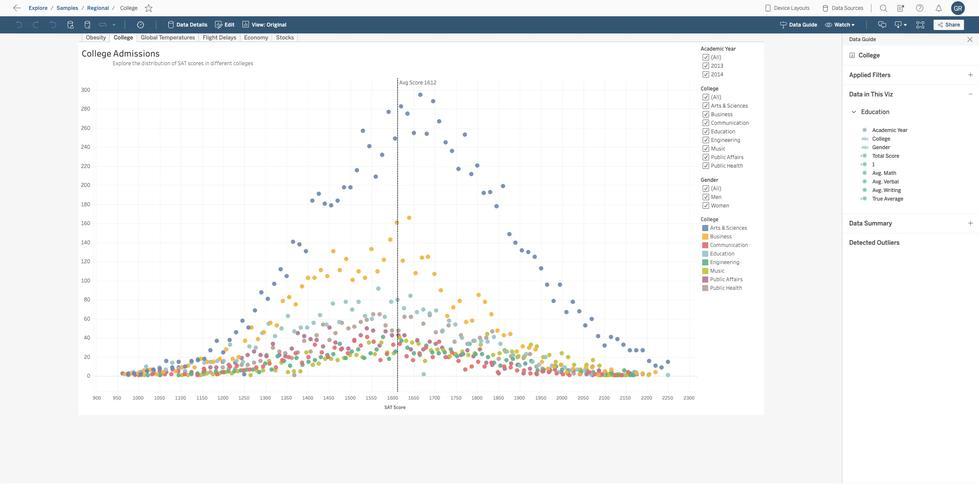 Task type: vqa. For each thing, say whether or not it's contained in the screenshot.
third by text only_f5he34f icon from the top
no



Task type: describe. For each thing, give the bounding box(es) containing it.
college element
[[118, 5, 140, 11]]

skip to content link
[[21, 5, 87, 16]]

explore
[[29, 5, 48, 11]]

3 / from the left
[[112, 5, 115, 11]]

regional
[[87, 5, 109, 11]]

explore / samples / regional /
[[29, 5, 115, 11]]

skip to content
[[22, 6, 74, 15]]

1 / from the left
[[51, 5, 54, 11]]



Task type: locate. For each thing, give the bounding box(es) containing it.
samples link
[[56, 5, 79, 12]]

0 horizontal spatial /
[[51, 5, 54, 11]]

explore link
[[28, 5, 48, 12]]

/ right to
[[51, 5, 54, 11]]

/ right samples
[[81, 5, 84, 11]]

1 horizontal spatial /
[[81, 5, 84, 11]]

skip
[[22, 6, 37, 15]]

content
[[47, 6, 74, 15]]

college
[[120, 5, 138, 11]]

to
[[39, 6, 45, 15]]

2 / from the left
[[81, 5, 84, 11]]

/
[[51, 5, 54, 11], [81, 5, 84, 11], [112, 5, 115, 11]]

/ left college element
[[112, 5, 115, 11]]

regional link
[[87, 5, 110, 12]]

2 horizontal spatial /
[[112, 5, 115, 11]]

samples
[[57, 5, 78, 11]]



